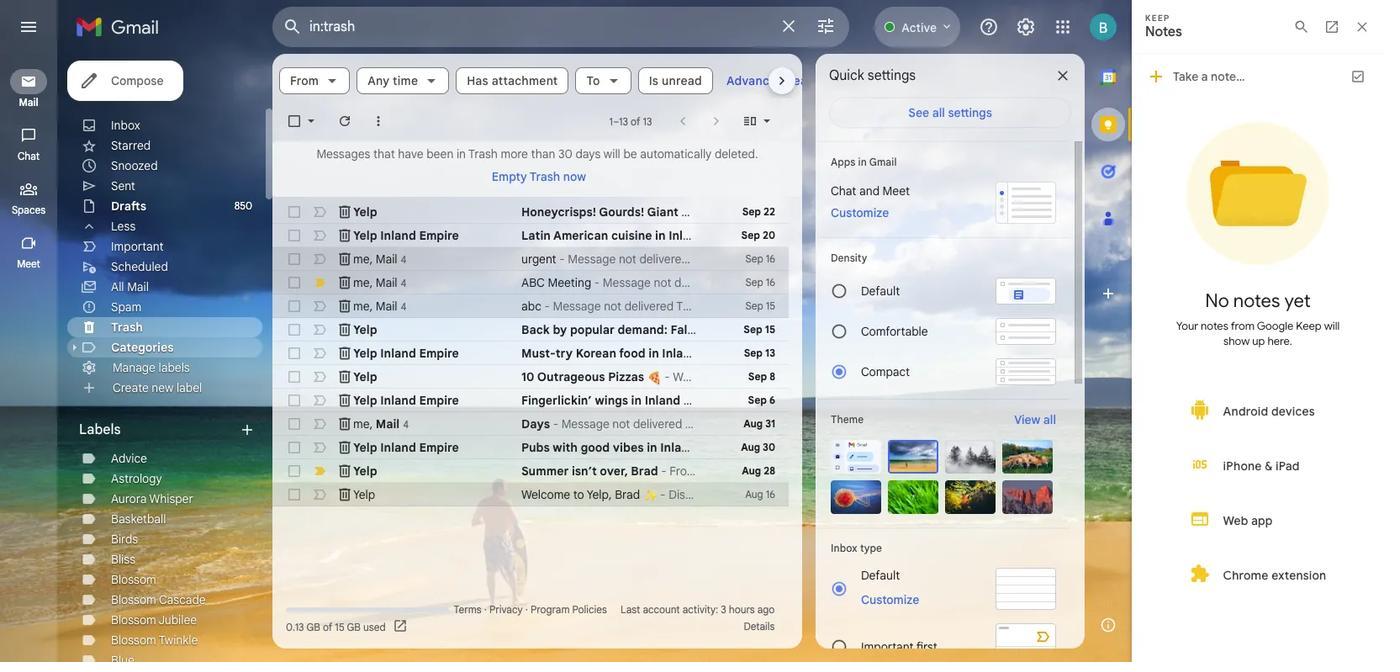 Task type: describe. For each thing, give the bounding box(es) containing it.
drafts link
[[111, 199, 146, 214]]

13 for sep
[[766, 347, 776, 359]]

blossom for blossom link
[[111, 572, 156, 587]]

abc
[[522, 299, 542, 314]]

brad for yelp,
[[615, 487, 640, 502]]

to button
[[576, 67, 632, 94]]

yelp inland empire for pubs with good vibes in inland empire
[[353, 440, 459, 455]]

labels heading
[[79, 421, 239, 438]]

apps in gmail
[[831, 156, 897, 168]]

search in mail image
[[278, 12, 308, 42]]

chat and meet
[[831, 183, 910, 199]]

1 horizontal spatial 13
[[643, 115, 652, 127]]

attachment
[[492, 73, 558, 88]]

2 vertical spatial trash
[[111, 320, 143, 335]]

birds link
[[111, 532, 138, 547]]

5 trash image from the top
[[337, 392, 353, 409]]

try
[[556, 346, 573, 361]]

10 outrageous pizzas
[[522, 369, 648, 384]]

meet heading
[[0, 257, 57, 271]]

0.13 gb of 15 gb used
[[286, 620, 386, 633]]

Search in mail search field
[[273, 7, 850, 47]]

5 row from the top
[[273, 294, 789, 318]]

8
[[770, 370, 776, 383]]

yelp inland empire for must-try korean food in inland empire
[[353, 346, 459, 361]]

10
[[522, 369, 535, 384]]

follow link to manage storage image
[[393, 618, 409, 635]]

gmail
[[870, 156, 897, 168]]

, for days
[[370, 416, 373, 431]]

- right days
[[553, 416, 559, 432]]

than
[[531, 146, 556, 162]]

blossom jubilee link
[[111, 612, 197, 628]]

any time
[[368, 73, 418, 88]]

7 trash image from the top
[[337, 486, 353, 503]]

4 for abc -
[[401, 300, 407, 313]]

back by popular demand: fall! link
[[522, 321, 712, 338]]

inland inside the pubs with good vibes in inland empire link
[[661, 440, 696, 455]]

7 row from the top
[[273, 342, 789, 365]]

back
[[522, 322, 550, 337]]

me , mail 4 for abc
[[353, 298, 407, 313]]

trash image for sep 8
[[337, 368, 353, 385]]

settings image
[[1016, 17, 1036, 37]]

1 trash image from the top
[[337, 204, 353, 220]]

aug for welcome to yelp, brad
[[746, 488, 764, 501]]

2 vertical spatial 15
[[335, 620, 345, 633]]

drafts
[[111, 199, 146, 214]]

me , mail 4 for days
[[353, 416, 409, 431]]

toggle split pane mode image
[[742, 113, 759, 130]]

hours
[[729, 603, 755, 616]]

13 row from the top
[[273, 483, 789, 506]]

, for urgent
[[370, 251, 373, 266]]

privacy link
[[490, 603, 523, 616]]

type
[[861, 542, 882, 554]]

vibes
[[613, 440, 644, 455]]

honeycrisps! gourds! giant pumpkins!
[[522, 204, 744, 220]]

less
[[111, 219, 136, 234]]

sep for tenth row from the bottom of the page
[[746, 276, 764, 289]]

of for gb
[[323, 620, 333, 633]]

program policies link
[[531, 603, 607, 616]]

blossom for blossom jubilee
[[111, 612, 156, 628]]

must-try korean food in inland empire
[[522, 346, 741, 361]]

inland inside latin american cuisine in inland empire link
[[669, 228, 705, 243]]

any
[[368, 73, 390, 88]]

- down pubs with good vibes in inland empire
[[661, 464, 667, 479]]

aug 31
[[744, 417, 776, 430]]

4 for urgent -
[[401, 253, 407, 265]]

sep 8
[[749, 370, 776, 383]]

sep for 2nd row from the top of the page
[[742, 229, 760, 241]]

from
[[290, 73, 319, 88]]

be
[[624, 146, 637, 162]]

from button
[[279, 67, 350, 94]]

2 trash image from the top
[[337, 251, 353, 268]]

quick settings element
[[829, 67, 916, 98]]

footer containing terms
[[273, 602, 789, 635]]

16 for abc meeting -
[[766, 276, 776, 289]]

2 gb from the left
[[347, 620, 361, 633]]

yelp,
[[587, 487, 612, 502]]

spaces
[[12, 204, 46, 216]]

is unread button
[[638, 67, 713, 94]]

terms · privacy · program policies
[[454, 603, 607, 616]]

7 yelp from the top
[[353, 440, 377, 455]]

advanced search
[[727, 73, 826, 88]]

in right food at the left of the page
[[649, 346, 659, 361]]

privacy
[[490, 603, 523, 616]]

refresh image
[[337, 113, 353, 130]]

last
[[621, 603, 640, 616]]

urgent
[[522, 252, 557, 267]]

back by popular demand: fall!
[[522, 322, 698, 337]]

jubilee
[[159, 612, 197, 628]]

automatically
[[640, 146, 712, 162]]

sep 22
[[743, 205, 776, 218]]

4 yelp from the top
[[353, 346, 377, 361]]

aug for days
[[744, 417, 763, 430]]

abc -
[[522, 299, 553, 314]]

search
[[788, 73, 826, 88]]

wings
[[595, 393, 628, 408]]

compact
[[861, 364, 910, 379]]

inbox link
[[111, 118, 140, 133]]

1 horizontal spatial meet
[[883, 183, 910, 199]]

3
[[721, 603, 727, 616]]

3 trash image from the top
[[337, 274, 353, 291]]

terms
[[454, 603, 482, 616]]

good
[[581, 440, 610, 455]]

mail for abc
[[376, 298, 398, 313]]

0 vertical spatial sep 15
[[746, 299, 776, 312]]

6 trash image from the top
[[337, 416, 353, 432]]

me for urgent
[[353, 251, 370, 266]]

isn't
[[572, 464, 597, 479]]

trash link
[[111, 320, 143, 335]]

main content containing from
[[273, 54, 833, 649]]

trash image for sep 20
[[337, 227, 353, 244]]

scheduled link
[[111, 259, 168, 274]]

whisper
[[149, 491, 193, 506]]

manage
[[113, 360, 156, 375]]

chat for chat and meet
[[831, 183, 857, 199]]

1 yelp from the top
[[353, 204, 377, 220]]

important for important first
[[861, 639, 914, 654]]

0 horizontal spatial settings
[[868, 67, 916, 84]]

any time button
[[357, 67, 449, 94]]

in down giant
[[655, 228, 666, 243]]

me , mail 4 for abc
[[353, 275, 407, 290]]

2 row from the top
[[273, 224, 789, 247]]

sep 16 for urgent -
[[746, 252, 776, 265]]

meet inside meet heading
[[17, 257, 40, 270]]

mail for urgent
[[376, 251, 398, 266]]

16 for urgent -
[[766, 252, 776, 265]]

has attachment button
[[456, 67, 569, 94]]

sent
[[111, 178, 135, 193]]

blossom for blossom twinkle
[[111, 633, 156, 648]]

sep for seventh row from the bottom
[[744, 347, 763, 359]]

latin
[[522, 228, 551, 243]]

important link
[[111, 239, 164, 254]]

- right abc
[[545, 299, 550, 314]]

1 13 of 13
[[610, 115, 652, 127]]

that
[[374, 146, 395, 162]]

2 horizontal spatial trash
[[530, 169, 560, 184]]

blossom jubilee
[[111, 612, 197, 628]]

default for important first
[[861, 568, 900, 583]]

🍕 image
[[648, 371, 662, 385]]

important for important 'link'
[[111, 239, 164, 254]]

, for abc
[[370, 298, 373, 313]]

gmail image
[[76, 10, 167, 44]]

starred
[[111, 138, 151, 153]]

30 inside row
[[763, 441, 776, 453]]

program
[[531, 603, 570, 616]]

yelp inland empire for latin american cuisine in inland empire
[[353, 228, 459, 243]]

pubs
[[522, 440, 550, 455]]

3 yelp from the top
[[353, 322, 377, 337]]

brad for over,
[[631, 464, 658, 479]]

is
[[649, 73, 659, 88]]

blossom twinkle link
[[111, 633, 198, 648]]

aurora
[[111, 491, 147, 506]]

terms link
[[454, 603, 482, 616]]

welcome
[[522, 487, 571, 502]]

sep for 9th row from the bottom
[[746, 299, 764, 312]]

3 row from the top
[[273, 247, 789, 271]]

comfortable
[[861, 324, 928, 339]]



Task type: vqa. For each thing, say whether or not it's contained in the screenshot.


Task type: locate. For each thing, give the bounding box(es) containing it.
0 vertical spatial meet
[[883, 183, 910, 199]]

used
[[363, 620, 386, 633]]

settings right all
[[948, 105, 992, 120]]

first
[[917, 639, 938, 654]]

1 vertical spatial trash
[[530, 169, 560, 184]]

sep for fifth row from the bottom of the page
[[748, 394, 767, 406]]

in right been
[[457, 146, 466, 162]]

1 horizontal spatial 30
[[763, 441, 776, 453]]

trash
[[469, 146, 498, 162], [530, 169, 560, 184], [111, 320, 143, 335]]

1 vertical spatial sep 16
[[746, 276, 776, 289]]

2 , from the top
[[370, 275, 373, 290]]

0 vertical spatial settings
[[868, 67, 916, 84]]

10 row from the top
[[273, 412, 789, 436]]

31
[[766, 417, 776, 430]]

trash image for aug 30
[[337, 439, 353, 456]]

3 yelp inland empire from the top
[[353, 393, 459, 408]]

- right meeting
[[595, 275, 600, 290]]

5 yelp from the top
[[353, 369, 377, 384]]

inland inside fingerlickin' wings in inland empire link
[[645, 393, 681, 408]]

aug 30
[[741, 441, 776, 453]]

astrology
[[111, 471, 162, 486]]

Search in mail text field
[[310, 19, 769, 35]]

meet down spaces heading
[[17, 257, 40, 270]]

settings inside 'button'
[[948, 105, 992, 120]]

1 default from the top
[[861, 284, 900, 299]]

1 vertical spatial of
[[323, 620, 333, 633]]

demand:
[[618, 322, 668, 337]]

1 vertical spatial settings
[[948, 105, 992, 120]]

8 yelp from the top
[[353, 464, 377, 479]]

honeycrisps! gourds! giant pumpkins! link
[[522, 204, 758, 220]]

1 horizontal spatial trash
[[469, 146, 498, 162]]

row
[[273, 200, 789, 224], [273, 224, 789, 247], [273, 247, 789, 271], [273, 271, 789, 294], [273, 294, 789, 318], [273, 318, 789, 342], [273, 342, 789, 365], [273, 365, 789, 389], [273, 389, 789, 412], [273, 412, 789, 436], [273, 436, 789, 459], [273, 459, 789, 483], [273, 483, 789, 506]]

1 horizontal spatial ·
[[526, 603, 528, 616]]

· right privacy
[[526, 603, 528, 616]]

1 yelp inland empire from the top
[[353, 228, 459, 243]]

0 horizontal spatial gb
[[307, 620, 320, 633]]

days
[[576, 146, 601, 162]]

trash left more
[[469, 146, 498, 162]]

1 horizontal spatial settings
[[948, 105, 992, 120]]

850
[[234, 199, 252, 212]]

mail for abc meeting
[[376, 275, 398, 290]]

inbox for inbox
[[111, 118, 140, 133]]

sep for first row
[[743, 205, 761, 218]]

trash image for aug 28
[[337, 463, 353, 480]]

sep for 8th row from the bottom
[[744, 323, 763, 336]]

unread
[[662, 73, 702, 88]]

0 horizontal spatial important
[[111, 239, 164, 254]]

1 vertical spatial 15
[[765, 323, 776, 336]]

blossom for blossom cascade
[[111, 592, 156, 607]]

chat down the mail heading in the left of the page
[[18, 150, 40, 162]]

basketball link
[[111, 511, 166, 527]]

has
[[467, 73, 489, 88]]

main menu image
[[19, 17, 39, 37]]

0 horizontal spatial chat
[[18, 150, 40, 162]]

4 yelp inland empire from the top
[[353, 440, 459, 455]]

of right 0.13
[[323, 620, 333, 633]]

3 , from the top
[[370, 298, 373, 313]]

create new label link
[[113, 380, 202, 395]]

sep for sixth row from the bottom of the page
[[749, 370, 767, 383]]

all mail
[[111, 279, 149, 294]]

aug left 28
[[742, 464, 761, 477]]

4 for days -
[[403, 418, 409, 430]]

✨ image
[[643, 489, 657, 503]]

11 row from the top
[[273, 436, 789, 459]]

aug for summer isn't over, brad
[[742, 464, 761, 477]]

inbox up starred link
[[111, 118, 140, 133]]

tab list
[[1085, 54, 1132, 602]]

empty trash now button
[[485, 162, 593, 192]]

trash image
[[337, 204, 353, 220], [337, 251, 353, 268], [337, 274, 353, 291], [337, 321, 353, 338], [337, 392, 353, 409], [337, 416, 353, 432], [337, 486, 353, 503]]

all
[[933, 105, 945, 120]]

mail heading
[[0, 96, 57, 109]]

0 vertical spatial 15
[[766, 299, 776, 312]]

now
[[563, 169, 586, 184]]

display density element
[[831, 252, 1057, 264]]

2 vertical spatial 16
[[766, 488, 776, 501]]

deleted.
[[715, 146, 758, 162]]

to
[[587, 73, 600, 88]]

blossom down blossom jubilee
[[111, 633, 156, 648]]

1 horizontal spatial of
[[631, 115, 641, 127]]

blossom
[[111, 572, 156, 587], [111, 592, 156, 607], [111, 612, 156, 628], [111, 633, 156, 648]]

pubs with good vibes in inland empire
[[522, 440, 739, 455]]

in inside messages that have been in trash more than 30 days will be automatically deleted. empty trash now
[[457, 146, 466, 162]]

1 vertical spatial chat
[[831, 183, 857, 199]]

less button
[[67, 216, 262, 236]]

6 yelp from the top
[[353, 393, 377, 408]]

1 16 from the top
[[766, 252, 776, 265]]

2 16 from the top
[[766, 276, 776, 289]]

categories
[[111, 340, 174, 355]]

meet right and
[[883, 183, 910, 199]]

have
[[398, 146, 424, 162]]

8 row from the top
[[273, 365, 789, 389]]

1 vertical spatial 30
[[763, 441, 776, 453]]

settings right quick
[[868, 67, 916, 84]]

popular
[[570, 322, 615, 337]]

theme element
[[831, 411, 864, 428]]

aug left 31
[[744, 417, 763, 430]]

2 sep 16 from the top
[[746, 276, 776, 289]]

messages
[[317, 146, 371, 162]]

more image
[[370, 113, 387, 130]]

2 horizontal spatial 13
[[766, 347, 776, 359]]

in right wings
[[631, 393, 642, 408]]

blossom cascade link
[[111, 592, 206, 607]]

3 trash image from the top
[[337, 345, 353, 362]]

inbox left type
[[831, 542, 858, 554]]

1 vertical spatial inbox
[[831, 542, 858, 554]]

0 vertical spatial chat
[[18, 150, 40, 162]]

0 horizontal spatial inbox
[[111, 118, 140, 133]]

blossom cascade
[[111, 592, 206, 607]]

4 blossom from the top
[[111, 633, 156, 648]]

manage labels link
[[113, 360, 190, 375]]

aug 16
[[746, 488, 776, 501]]

0.13
[[286, 620, 304, 633]]

more
[[501, 146, 528, 162]]

4 me , mail 4 from the top
[[353, 416, 409, 431]]

important
[[111, 239, 164, 254], [861, 639, 914, 654]]

brad left ✨ image
[[615, 487, 640, 502]]

me for abc
[[353, 298, 370, 313]]

4 for abc meeting -
[[401, 276, 407, 289]]

30 up 28
[[763, 441, 776, 453]]

0 vertical spatial brad
[[631, 464, 658, 479]]

me , mail 4 for urgent
[[353, 251, 407, 266]]

trash image for sep 13
[[337, 345, 353, 362]]

gb right 0.13
[[307, 620, 320, 633]]

density
[[831, 252, 868, 264]]

pubs with good vibes in inland empire link
[[522, 439, 739, 456]]

4 me from the top
[[353, 416, 370, 431]]

starred link
[[111, 138, 151, 153]]

basketball
[[111, 511, 166, 527]]

12 row from the top
[[273, 459, 789, 483]]

1 trash image from the top
[[337, 227, 353, 244]]

latin american cuisine in inland empire link
[[522, 227, 748, 244]]

in
[[457, 146, 466, 162], [859, 156, 867, 168], [655, 228, 666, 243], [649, 346, 659, 361], [631, 393, 642, 408], [647, 440, 658, 455]]

1 vertical spatial meet
[[17, 257, 40, 270]]

6 trash image from the top
[[337, 463, 353, 480]]

has attachment
[[467, 73, 558, 88]]

3 me , mail 4 from the top
[[353, 298, 407, 313]]

policies
[[573, 603, 607, 616]]

important up scheduled
[[111, 239, 164, 254]]

2 yelp inland empire from the top
[[353, 346, 459, 361]]

3 16 from the top
[[766, 488, 776, 501]]

0 vertical spatial 30
[[559, 146, 573, 162]]

None checkbox
[[286, 251, 303, 268], [286, 274, 303, 291], [286, 298, 303, 315], [286, 368, 303, 385], [286, 463, 303, 480], [286, 251, 303, 268], [286, 274, 303, 291], [286, 298, 303, 315], [286, 368, 303, 385], [286, 463, 303, 480]]

blossom twinkle
[[111, 633, 198, 648]]

1 · from the left
[[484, 603, 487, 616]]

2 default from the top
[[861, 568, 900, 583]]

main content
[[273, 54, 833, 649]]

2 yelp from the top
[[353, 228, 377, 243]]

brad up ✨ image
[[631, 464, 658, 479]]

0 horizontal spatial ·
[[484, 603, 487, 616]]

sep 20
[[742, 229, 776, 241]]

time
[[393, 73, 418, 88]]

4
[[401, 253, 407, 265], [401, 276, 407, 289], [401, 300, 407, 313], [403, 418, 409, 430]]

advice link
[[111, 451, 147, 466]]

blossom down blossom link
[[111, 592, 156, 607]]

0 vertical spatial of
[[631, 115, 641, 127]]

spam
[[111, 299, 142, 315]]

chat heading
[[0, 150, 57, 163]]

aug up aug 28
[[741, 441, 761, 453]]

labels
[[159, 360, 190, 375]]

navigation containing mail
[[0, 54, 59, 662]]

aug down aug 28
[[746, 488, 764, 501]]

- right 'pizzas' on the bottom left of the page
[[662, 369, 673, 384]]

· right terms link
[[484, 603, 487, 616]]

2 me from the top
[[353, 275, 370, 290]]

in right apps
[[859, 156, 867, 168]]

2 · from the left
[[526, 603, 528, 616]]

chat inside heading
[[18, 150, 40, 162]]

default for comfortable
[[861, 284, 900, 299]]

navigation
[[0, 54, 59, 662]]

0 horizontal spatial meet
[[17, 257, 40, 270]]

chat for chat
[[18, 150, 40, 162]]

compose
[[111, 73, 164, 88]]

5 trash image from the top
[[337, 439, 353, 456]]

compose button
[[67, 61, 184, 101]]

blossom down the bliss
[[111, 572, 156, 587]]

mail inside heading
[[19, 96, 38, 109]]

summer
[[522, 464, 569, 479]]

0 vertical spatial default
[[861, 284, 900, 299]]

0 horizontal spatial 13
[[619, 115, 628, 127]]

1 horizontal spatial inbox
[[831, 542, 858, 554]]

28
[[764, 464, 776, 477]]

2 me , mail 4 from the top
[[353, 275, 407, 290]]

details
[[744, 620, 775, 633]]

1 gb from the left
[[307, 620, 320, 633]]

4 trash image from the top
[[337, 321, 353, 338]]

me for abc
[[353, 275, 370, 290]]

0 horizontal spatial 30
[[559, 146, 573, 162]]

of inside footer
[[323, 620, 333, 633]]

sep 15
[[746, 299, 776, 312], [744, 323, 776, 336]]

1 , from the top
[[370, 251, 373, 266]]

6 row from the top
[[273, 318, 789, 342]]

label
[[177, 380, 202, 395]]

abc
[[522, 275, 545, 290]]

important left first
[[861, 639, 914, 654]]

1 sep 16 from the top
[[746, 252, 776, 265]]

me for days
[[353, 416, 370, 431]]

quick
[[829, 67, 865, 84]]

trash down spam link
[[111, 320, 143, 335]]

1 me from the top
[[353, 251, 370, 266]]

advanced search options image
[[810, 9, 843, 43]]

0 vertical spatial important
[[111, 239, 164, 254]]

urgent -
[[522, 252, 568, 267]]

30 right "than"
[[559, 146, 573, 162]]

inbox for inbox type
[[831, 542, 858, 554]]

1 vertical spatial default
[[861, 568, 900, 583]]

sep 13
[[744, 347, 776, 359]]

1 horizontal spatial chat
[[831, 183, 857, 199]]

,
[[370, 251, 373, 266], [370, 275, 373, 290], [370, 298, 373, 313], [370, 416, 373, 431]]

me
[[353, 251, 370, 266], [353, 275, 370, 290], [353, 298, 370, 313], [353, 416, 370, 431]]

quick settings
[[829, 67, 916, 84]]

1 vertical spatial sep 15
[[744, 323, 776, 336]]

spaces heading
[[0, 204, 57, 217]]

days -
[[522, 416, 562, 432]]

apps
[[831, 156, 856, 168]]

of for 13
[[631, 115, 641, 127]]

settings
[[868, 67, 916, 84], [948, 105, 992, 120]]

of right 1
[[631, 115, 641, 127]]

1 vertical spatial important
[[861, 639, 914, 654]]

ago
[[758, 603, 775, 616]]

1 horizontal spatial gb
[[347, 620, 361, 633]]

trash down "than"
[[530, 169, 560, 184]]

see all settings
[[909, 105, 992, 120]]

sep 16 for abc meeting -
[[746, 276, 776, 289]]

with
[[553, 440, 578, 455]]

in right vibes on the left
[[647, 440, 658, 455]]

footer
[[273, 602, 789, 635]]

13 for 1
[[619, 115, 628, 127]]

, for abc meeting
[[370, 275, 373, 290]]

clear search image
[[773, 9, 806, 43]]

aug
[[744, 417, 763, 430], [741, 441, 761, 453], [742, 464, 761, 477], [746, 488, 764, 501]]

9 yelp from the top
[[353, 487, 375, 502]]

3 blossom from the top
[[111, 612, 156, 628]]

new
[[152, 380, 174, 395]]

gb left used at the left bottom
[[347, 620, 361, 633]]

9 row from the top
[[273, 389, 789, 412]]

summer isn't over, brad -
[[522, 464, 670, 479]]

1 vertical spatial 16
[[766, 276, 776, 289]]

- down the pubs with good vibes in inland empire link
[[657, 487, 669, 502]]

1 blossom from the top
[[111, 572, 156, 587]]

pumpkins!
[[682, 204, 741, 220]]

1 row from the top
[[273, 200, 789, 224]]

mail for days
[[376, 416, 400, 431]]

3 me from the top
[[353, 298, 370, 313]]

aug 28
[[742, 464, 776, 477]]

0 horizontal spatial of
[[323, 620, 333, 633]]

default up the comfortable
[[861, 284, 900, 299]]

0 vertical spatial trash
[[469, 146, 498, 162]]

0 vertical spatial 16
[[766, 252, 776, 265]]

yelp
[[353, 204, 377, 220], [353, 228, 377, 243], [353, 322, 377, 337], [353, 346, 377, 361], [353, 369, 377, 384], [353, 393, 377, 408], [353, 440, 377, 455], [353, 464, 377, 479], [353, 487, 375, 502]]

0 horizontal spatial trash
[[111, 320, 143, 335]]

2 blossom from the top
[[111, 592, 156, 607]]

2 trash image from the top
[[337, 298, 353, 315]]

- right urgent
[[560, 252, 565, 267]]

of
[[631, 115, 641, 127], [323, 620, 333, 633]]

fingerlickin' wings in inland empire link
[[522, 392, 724, 409]]

0 vertical spatial inbox
[[111, 118, 140, 133]]

30 inside messages that have been in trash more than 30 days will be automatically deleted. empty trash now
[[559, 146, 573, 162]]

chat left and
[[831, 183, 857, 199]]

1 horizontal spatial important
[[861, 639, 914, 654]]

sent link
[[111, 178, 135, 193]]

yelp inland empire for fingerlickin' wings in inland empire
[[353, 393, 459, 408]]

13 inside row
[[766, 347, 776, 359]]

trash image for sep 15
[[337, 298, 353, 315]]

sep for third row from the top of the page
[[746, 252, 764, 265]]

15 for 8th row from the bottom
[[765, 323, 776, 336]]

inland inside must-try korean food in inland empire link
[[662, 346, 698, 361]]

4 row from the top
[[273, 271, 789, 294]]

15 for 9th row from the bottom
[[766, 299, 776, 312]]

inbox type element
[[831, 542, 1057, 554]]

trash image
[[337, 227, 353, 244], [337, 298, 353, 315], [337, 345, 353, 362], [337, 368, 353, 385], [337, 439, 353, 456], [337, 463, 353, 480]]

20
[[763, 229, 776, 241]]

0 vertical spatial sep 16
[[746, 252, 776, 265]]

None checkbox
[[286, 113, 303, 130], [286, 204, 303, 220], [286, 227, 303, 244], [286, 321, 303, 338], [286, 345, 303, 362], [286, 392, 303, 409], [286, 416, 303, 432], [286, 439, 303, 456], [286, 486, 303, 503], [286, 113, 303, 130], [286, 204, 303, 220], [286, 227, 303, 244], [286, 321, 303, 338], [286, 345, 303, 362], [286, 392, 303, 409], [286, 416, 303, 432], [286, 439, 303, 456], [286, 486, 303, 503]]

1 me , mail 4 from the top
[[353, 251, 407, 266]]

1 vertical spatial brad
[[615, 487, 640, 502]]

bliss
[[111, 552, 135, 567]]

default down type
[[861, 568, 900, 583]]

4 trash image from the top
[[337, 368, 353, 385]]

4 , from the top
[[370, 416, 373, 431]]

support image
[[979, 17, 999, 37]]

blossom up blossom twinkle "link"
[[111, 612, 156, 628]]



